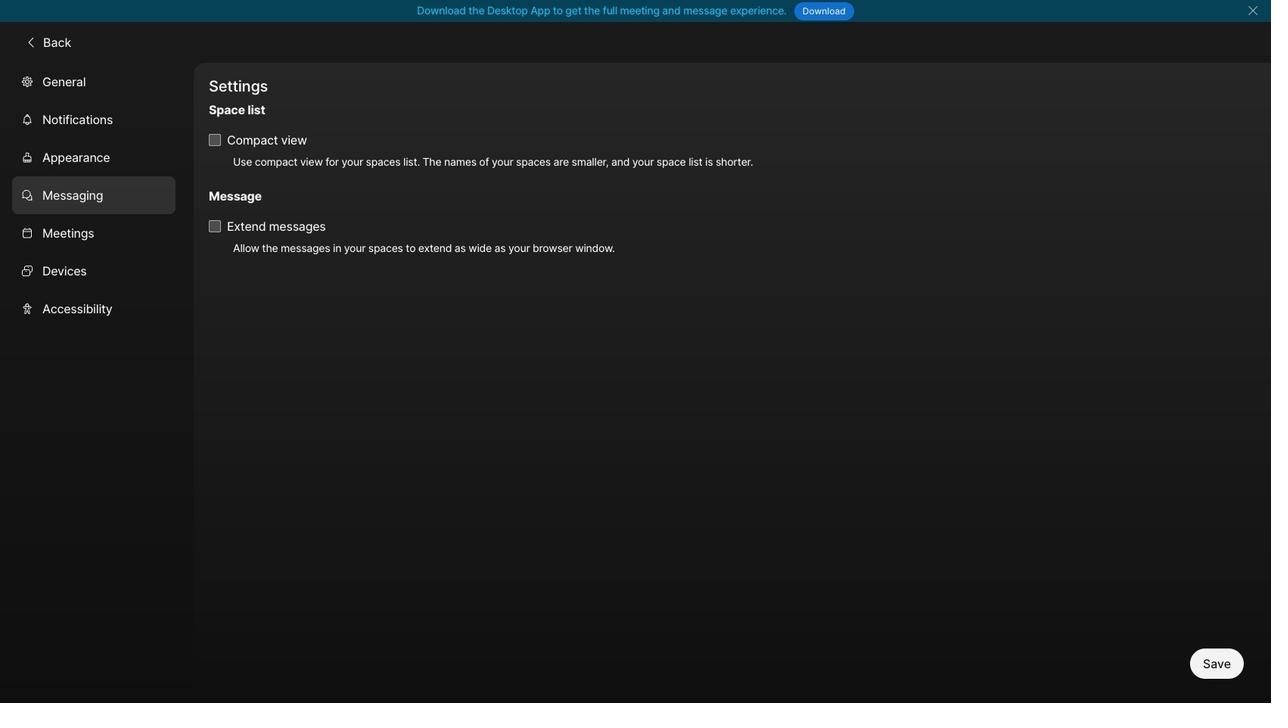 Task type: locate. For each thing, give the bounding box(es) containing it.
general tab
[[12, 63, 176, 100]]

meetings tab
[[12, 214, 176, 252]]

cancel_16 image
[[1248, 5, 1260, 17]]

devices tab
[[12, 252, 176, 290]]

settings navigation
[[0, 63, 194, 703]]

accessibility tab
[[12, 290, 176, 328]]



Task type: vqa. For each thing, say whether or not it's contained in the screenshot.
MEETINGS tab
yes



Task type: describe. For each thing, give the bounding box(es) containing it.
appearance tab
[[12, 138, 176, 176]]

notifications tab
[[12, 100, 176, 138]]

messaging tab
[[12, 176, 176, 214]]



